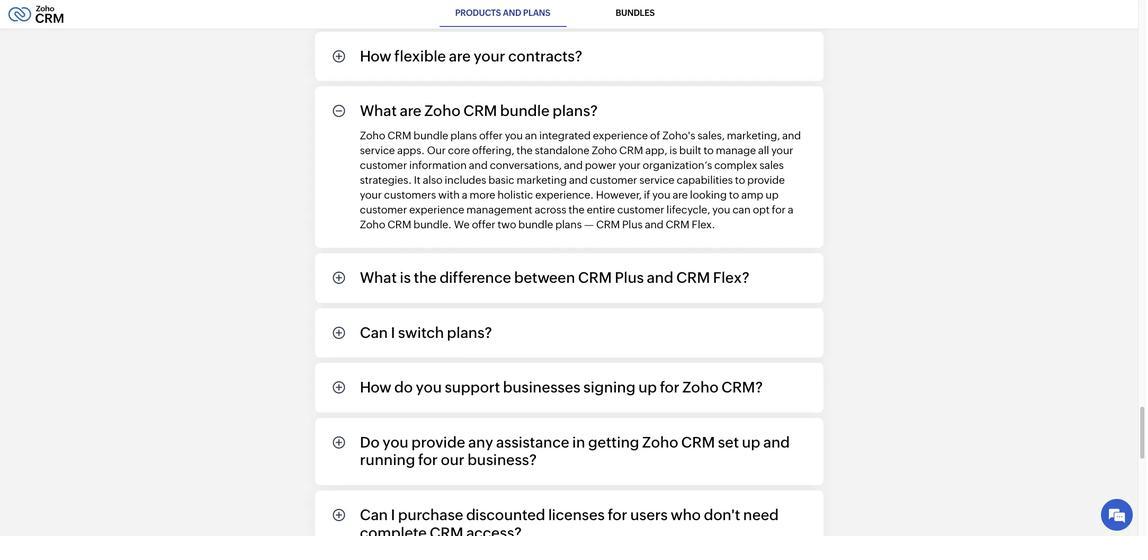 Task type: vqa. For each thing, say whether or not it's contained in the screenshot.
Zoho for Enterprise - Intelligent software built for enterprise growth image
no



Task type: describe. For each thing, give the bounding box(es) containing it.
sales,
[[698, 129, 725, 142]]

complete
[[360, 524, 427, 536]]

marketing
[[517, 174, 567, 186]]

you right if
[[653, 189, 671, 201]]

core
[[448, 144, 470, 156]]

app,
[[646, 144, 668, 156]]

assistance
[[496, 434, 570, 451]]

of
[[650, 129, 661, 142]]

zoho crm logo image
[[8, 3, 64, 26]]

flex.
[[692, 218, 716, 231]]

provide inside app, is built to manage all your customer information and conversations, and power your organization's complex sales strategies. it also includes basic marketing and customer service capabilities to provide your customers with a more holistic experience. however, if you are looking to amp up customer experience management across the entire customer lifecycle, you can opt for a zoho crm bundle. we offer two bundle plans — crm plus and
[[748, 174, 785, 186]]

it
[[414, 174, 421, 186]]

offer inside zoho crm bundle plans offer you an integrated experience of zoho's sales, marketing, and service apps. our core offering, the standalone
[[479, 129, 503, 142]]

app, is built to manage all your customer information and conversations, and power your organization's complex sales strategies. it also includes basic marketing and customer service capabilities to provide your customers with a more holistic experience. however, if you are looking to amp up customer experience management across the entire customer lifecycle, you can opt for a zoho crm bundle. we offer two bundle plans — crm plus and
[[360, 144, 794, 231]]

manage
[[716, 144, 756, 156]]

an
[[525, 129, 537, 142]]

users
[[630, 507, 668, 523]]

do you provide any assistance in getting zoho crm set up and running for our business?
[[360, 434, 790, 469]]

conversations,
[[490, 159, 562, 171]]

crm inside do you provide any assistance in getting zoho crm set up and running for our business?
[[681, 434, 715, 451]]

1 vertical spatial to
[[735, 174, 745, 186]]

bundle inside app, is built to manage all your customer information and conversations, and power your organization's complex sales strategies. it also includes basic marketing and customer service capabilities to provide your customers with a more holistic experience. however, if you are looking to amp up customer experience management across the entire customer lifecycle, you can opt for a zoho crm bundle. we offer two bundle plans — crm plus and
[[519, 218, 553, 231]]

can
[[733, 203, 751, 216]]

—
[[584, 218, 594, 231]]

flex?
[[713, 269, 750, 286]]

1 horizontal spatial are
[[449, 48, 471, 65]]

crm inside zoho crm bundle plans offer you an integrated experience of zoho's sales, marketing, and service apps. our core offering, the standalone
[[388, 129, 412, 142]]

however,
[[596, 189, 642, 201]]

crm?
[[722, 379, 763, 396]]

experience inside app, is built to manage all your customer information and conversations, and power your organization's complex sales strategies. it also includes basic marketing and customer service capabilities to provide your customers with a more holistic experience. however, if you are looking to amp up customer experience management across the entire customer lifecycle, you can opt for a zoho crm bundle. we offer two bundle plans — crm plus and
[[409, 203, 465, 216]]

strategies.
[[360, 174, 412, 186]]

licenses
[[548, 507, 605, 523]]

2 vertical spatial the
[[414, 269, 437, 286]]

set
[[718, 434, 739, 451]]

customer down if
[[617, 203, 665, 216]]

any
[[468, 434, 493, 451]]

zoho inside app, is built to manage all your customer information and conversations, and power your organization's complex sales strategies. it also includes basic marketing and customer service capabilities to provide your customers with a more holistic experience. however, if you are looking to amp up customer experience management across the entire customer lifecycle, you can opt for a zoho crm bundle. we offer two bundle plans — crm plus and
[[360, 218, 385, 231]]

are inside app, is built to manage all your customer information and conversations, and power your organization's complex sales strategies. it also includes basic marketing and customer service capabilities to provide your customers with a more holistic experience. however, if you are looking to amp up customer experience management across the entire customer lifecycle, you can opt for a zoho crm bundle. we offer two bundle plans — crm plus and
[[673, 189, 688, 201]]

built
[[680, 144, 702, 156]]

bundles
[[616, 8, 655, 18]]

integrated
[[539, 129, 591, 142]]

service inside zoho crm bundle plans offer you an integrated experience of zoho's sales, marketing, and service apps. our core offering, the standalone
[[360, 144, 395, 156]]

your down strategies.
[[360, 189, 382, 201]]

crm up offering,
[[464, 103, 497, 119]]

business?
[[468, 452, 537, 469]]

can i switch plans?
[[360, 324, 492, 341]]

what are zoho crm bundle plans?
[[360, 103, 598, 119]]

offering,
[[472, 144, 515, 156]]

sales
[[760, 159, 784, 171]]

zoho up power
[[592, 144, 617, 156]]

0 horizontal spatial are
[[400, 103, 422, 119]]

zoho inside do you provide any assistance in getting zoho crm set up and running for our business?
[[642, 434, 679, 451]]

i for switch
[[391, 324, 395, 341]]

how for how do you support businesses signing up for zoho crm?
[[360, 379, 392, 396]]

experience.
[[535, 189, 594, 201]]

information
[[409, 159, 467, 171]]

and inside zoho crm bundle plans offer you an integrated experience of zoho's sales, marketing, and service apps. our core offering, the standalone
[[782, 129, 801, 142]]

switch
[[398, 324, 444, 341]]

what for what is the difference between crm plus and crm flex?
[[360, 269, 397, 286]]

organization's
[[643, 159, 712, 171]]

two
[[498, 218, 516, 231]]

if
[[644, 189, 651, 201]]

contracts?
[[508, 48, 583, 65]]

capabilities
[[677, 174, 733, 186]]

for inside can i purchase discounted licenses for users who don't need complete crm access?
[[608, 507, 628, 523]]

businesses
[[503, 379, 581, 396]]

difference
[[440, 269, 511, 286]]

what is the difference between crm plus and crm flex?
[[360, 269, 750, 286]]

is for built
[[670, 144, 677, 156]]

includes
[[445, 174, 486, 186]]

for inside app, is built to manage all your customer information and conversations, and power your organization's complex sales strategies. it also includes basic marketing and customer service capabilities to provide your customers with a more holistic experience. however, if you are looking to amp up customer experience management across the entire customer lifecycle, you can opt for a zoho crm bundle. we offer two bundle plans — crm plus and
[[772, 203, 786, 216]]

plus inside app, is built to manage all your customer information and conversations, and power your organization's complex sales strategies. it also includes basic marketing and customer service capabilities to provide your customers with a more holistic experience. however, if you are looking to amp up customer experience management across the entire customer lifecycle, you can opt for a zoho crm bundle. we offer two bundle plans — crm plus and
[[622, 218, 643, 231]]

all
[[758, 144, 770, 156]]

crm flex.
[[666, 218, 716, 231]]

running
[[360, 452, 415, 469]]

in
[[572, 434, 585, 451]]

our
[[441, 452, 465, 469]]

holistic
[[498, 189, 533, 201]]

getting
[[588, 434, 640, 451]]

you down looking
[[713, 203, 731, 216]]

your down zoho crm
[[619, 159, 641, 171]]

the inside zoho crm bundle plans offer you an integrated experience of zoho's sales, marketing, and service apps. our core offering, the standalone
[[517, 144, 533, 156]]

you inside do you provide any assistance in getting zoho crm set up and running for our business?
[[383, 434, 409, 451]]

up inside app, is built to manage all your customer information and conversations, and power your organization's complex sales strategies. it also includes basic marketing and customer service capabilities to provide your customers with a more holistic experience. however, if you are looking to amp up customer experience management across the entire customer lifecycle, you can opt for a zoho crm bundle. we offer two bundle plans — crm plus and
[[766, 189, 779, 201]]

crm left the app,
[[620, 144, 643, 156]]

1 horizontal spatial plans?
[[553, 103, 598, 119]]

support
[[445, 379, 500, 396]]

1 vertical spatial plus
[[615, 269, 644, 286]]

discounted
[[466, 507, 546, 523]]

crm inside can i purchase discounted licenses for users who don't need complete crm access?
[[430, 524, 464, 536]]

across
[[535, 203, 567, 216]]

purchase
[[398, 507, 464, 523]]

crm down entire at the right of the page
[[596, 218, 620, 231]]

do
[[394, 379, 413, 396]]

management
[[467, 203, 533, 216]]

how for how flexible are your contracts?
[[360, 48, 392, 65]]

standalone
[[535, 144, 590, 156]]



Task type: locate. For each thing, give the bounding box(es) containing it.
can up complete
[[360, 507, 388, 523]]

a down includes
[[462, 189, 468, 201]]

for inside do you provide any assistance in getting zoho crm set up and running for our business?
[[418, 452, 438, 469]]

offer
[[479, 129, 503, 142], [472, 218, 496, 231]]

0 vertical spatial plans
[[451, 129, 477, 142]]

zoho right getting
[[642, 434, 679, 451]]

crm left flex?
[[677, 269, 710, 286]]

1 horizontal spatial experience
[[593, 129, 648, 142]]

2 how from the top
[[360, 379, 392, 396]]

up up opt
[[766, 189, 779, 201]]

up right signing
[[639, 379, 657, 396]]

1 vertical spatial provide
[[412, 434, 465, 451]]

offer up offering,
[[479, 129, 503, 142]]

amp
[[742, 189, 764, 201]]

1 vertical spatial how
[[360, 379, 392, 396]]

crm down lifecycle,
[[666, 218, 690, 231]]

2 vertical spatial up
[[742, 434, 761, 451]]

provide inside do you provide any assistance in getting zoho crm set up and running for our business?
[[412, 434, 465, 451]]

0 vertical spatial up
[[766, 189, 779, 201]]

products
[[455, 8, 501, 18]]

zoho crm
[[592, 144, 643, 156]]

customer up however,
[[590, 174, 637, 186]]

is for the
[[400, 269, 411, 286]]

bundle up our
[[414, 129, 449, 142]]

experience up zoho crm
[[593, 129, 648, 142]]

i for purchase
[[391, 507, 395, 523]]

bundle
[[500, 103, 550, 119], [414, 129, 449, 142], [519, 218, 553, 231]]

experience up 'bundle.'
[[409, 203, 465, 216]]

the left "difference"
[[414, 269, 437, 286]]

i
[[391, 324, 395, 341], [391, 507, 395, 523]]

provide up 'our'
[[412, 434, 465, 451]]

is inside app, is built to manage all your customer information and conversations, and power your organization's complex sales strategies. it also includes basic marketing and customer service capabilities to provide your customers with a more holistic experience. however, if you are looking to amp up customer experience management across the entire customer lifecycle, you can opt for a zoho crm bundle. we offer two bundle plans — crm plus and
[[670, 144, 677, 156]]

between
[[514, 269, 575, 286]]

zoho up strategies.
[[360, 129, 385, 142]]

with
[[438, 189, 460, 201]]

how do you support businesses signing up for zoho crm?
[[360, 379, 763, 396]]

1 vertical spatial can
[[360, 507, 388, 523]]

0 vertical spatial provide
[[748, 174, 785, 186]]

and inside do you provide any assistance in getting zoho crm set up and running for our business?
[[764, 434, 790, 451]]

1 vertical spatial plans?
[[447, 324, 492, 341]]

0 vertical spatial are
[[449, 48, 471, 65]]

crm right between
[[578, 269, 612, 286]]

service
[[360, 144, 395, 156], [640, 174, 675, 186]]

plans left "—"
[[556, 218, 582, 231]]

who
[[671, 507, 701, 523]]

0 vertical spatial service
[[360, 144, 395, 156]]

plans
[[451, 129, 477, 142], [556, 218, 582, 231]]

1 horizontal spatial plans
[[556, 218, 582, 231]]

you inside zoho crm bundle plans offer you an integrated experience of zoho's sales, marketing, and service apps. our core offering, the standalone
[[505, 129, 523, 142]]

your up the sales
[[772, 144, 794, 156]]

to up the can
[[729, 189, 739, 201]]

is
[[670, 144, 677, 156], [400, 269, 411, 286]]

2 i from the top
[[391, 507, 395, 523]]

the inside app, is built to manage all your customer information and conversations, and power your organization's complex sales strategies. it also includes basic marketing and customer service capabilities to provide your customers with a more holistic experience. however, if you are looking to amp up customer experience management across the entire customer lifecycle, you can opt for a zoho crm bundle. we offer two bundle plans — crm plus and
[[569, 203, 585, 216]]

0 vertical spatial to
[[704, 144, 714, 156]]

1 i from the top
[[391, 324, 395, 341]]

0 vertical spatial plans?
[[553, 103, 598, 119]]

customer down strategies.
[[360, 203, 407, 216]]

do
[[360, 434, 380, 451]]

up inside do you provide any assistance in getting zoho crm set up and running for our business?
[[742, 434, 761, 451]]

crm left set
[[681, 434, 715, 451]]

i left switch
[[391, 324, 395, 341]]

zoho up our
[[425, 103, 461, 119]]

zoho's
[[663, 129, 696, 142]]

entire
[[587, 203, 615, 216]]

bundle up an
[[500, 103, 550, 119]]

power
[[585, 159, 617, 171]]

i inside can i purchase discounted licenses for users who don't need complete crm access?
[[391, 507, 395, 523]]

your
[[474, 48, 506, 65], [772, 144, 794, 156], [619, 159, 641, 171], [360, 189, 382, 201]]

zoho down strategies.
[[360, 218, 385, 231]]

need
[[743, 507, 779, 523]]

1 vertical spatial up
[[639, 379, 657, 396]]

and
[[503, 8, 521, 18], [782, 129, 801, 142], [469, 159, 488, 171], [564, 159, 583, 171], [569, 174, 588, 186], [645, 218, 664, 231], [647, 269, 674, 286], [764, 434, 790, 451]]

service inside app, is built to manage all your customer information and conversations, and power your organization's complex sales strategies. it also includes basic marketing and customer service capabilities to provide your customers with a more holistic experience. however, if you are looking to amp up customer experience management across the entire customer lifecycle, you can opt for a zoho crm bundle. we offer two bundle plans — crm plus and
[[640, 174, 675, 186]]

1 horizontal spatial up
[[742, 434, 761, 451]]

plans?
[[553, 103, 598, 119], [447, 324, 492, 341]]

0 vertical spatial i
[[391, 324, 395, 341]]

can left switch
[[360, 324, 388, 341]]

2 horizontal spatial the
[[569, 203, 585, 216]]

1 how from the top
[[360, 48, 392, 65]]

up
[[766, 189, 779, 201], [639, 379, 657, 396], [742, 434, 761, 451]]

1 vertical spatial offer
[[472, 218, 496, 231]]

0 horizontal spatial plans
[[451, 129, 477, 142]]

you left an
[[505, 129, 523, 142]]

zoho
[[425, 103, 461, 119], [360, 129, 385, 142], [592, 144, 617, 156], [360, 218, 385, 231], [683, 379, 719, 396], [642, 434, 679, 451]]

0 horizontal spatial up
[[639, 379, 657, 396]]

the down experience. on the top
[[569, 203, 585, 216]]

how left the flexible
[[360, 48, 392, 65]]

can inside can i purchase discounted licenses for users who don't need complete crm access?
[[360, 507, 388, 523]]

how flexible are your contracts?
[[360, 48, 583, 65]]

0 vertical spatial what
[[360, 103, 397, 119]]

zoho crm bundle plans offer you an integrated experience of zoho's sales, marketing, and service apps. our core offering, the standalone
[[360, 129, 801, 156]]

you up running at the bottom of the page
[[383, 434, 409, 451]]

you right do
[[416, 379, 442, 396]]

a
[[462, 189, 468, 201], [788, 203, 794, 216]]

are up lifecycle,
[[673, 189, 688, 201]]

2 horizontal spatial are
[[673, 189, 688, 201]]

flexible
[[394, 48, 446, 65]]

1 vertical spatial i
[[391, 507, 395, 523]]

1 vertical spatial is
[[400, 269, 411, 286]]

to down sales,
[[704, 144, 714, 156]]

crm
[[464, 103, 497, 119], [388, 129, 412, 142], [620, 144, 643, 156], [388, 218, 412, 231], [596, 218, 620, 231], [666, 218, 690, 231], [578, 269, 612, 286], [677, 269, 710, 286], [681, 434, 715, 451], [430, 524, 464, 536]]

more
[[470, 189, 496, 201]]

lifecycle,
[[667, 203, 710, 216]]

signing
[[584, 379, 636, 396]]

0 vertical spatial plus
[[622, 218, 643, 231]]

how left do
[[360, 379, 392, 396]]

1 vertical spatial plans
[[556, 218, 582, 231]]

1 horizontal spatial provide
[[748, 174, 785, 186]]

plans inside app, is built to manage all your customer information and conversations, and power your organization's complex sales strategies. it also includes basic marketing and customer service capabilities to provide your customers with a more holistic experience. however, if you are looking to amp up customer experience management across the entire customer lifecycle, you can opt for a zoho crm bundle. we offer two bundle plans — crm plus and
[[556, 218, 582, 231]]

1 horizontal spatial service
[[640, 174, 675, 186]]

are up apps.
[[400, 103, 422, 119]]

to down complex
[[735, 174, 745, 186]]

you
[[505, 129, 523, 142], [653, 189, 671, 201], [713, 203, 731, 216], [416, 379, 442, 396], [383, 434, 409, 451]]

customer up strategies.
[[360, 159, 407, 171]]

0 vertical spatial is
[[670, 144, 677, 156]]

1 vertical spatial the
[[569, 203, 585, 216]]

provide
[[748, 174, 785, 186], [412, 434, 465, 451]]

service up if
[[640, 174, 675, 186]]

can for can i switch plans?
[[360, 324, 388, 341]]

0 vertical spatial how
[[360, 48, 392, 65]]

provide down the sales
[[748, 174, 785, 186]]

0 horizontal spatial provide
[[412, 434, 465, 451]]

don't
[[704, 507, 741, 523]]

crm down customers
[[388, 218, 412, 231]]

also
[[423, 174, 443, 186]]

1 vertical spatial bundle
[[414, 129, 449, 142]]

plus
[[622, 218, 643, 231], [615, 269, 644, 286]]

0 vertical spatial offer
[[479, 129, 503, 142]]

we
[[454, 218, 470, 231]]

1 horizontal spatial a
[[788, 203, 794, 216]]

2 horizontal spatial up
[[766, 189, 779, 201]]

0 vertical spatial can
[[360, 324, 388, 341]]

1 vertical spatial service
[[640, 174, 675, 186]]

0 horizontal spatial experience
[[409, 203, 465, 216]]

0 vertical spatial bundle
[[500, 103, 550, 119]]

i up complete
[[391, 507, 395, 523]]

1 what from the top
[[360, 103, 397, 119]]

looking
[[690, 189, 727, 201]]

your down products
[[474, 48, 506, 65]]

how
[[360, 48, 392, 65], [360, 379, 392, 396]]

crm down purchase
[[430, 524, 464, 536]]

1 horizontal spatial is
[[670, 144, 677, 156]]

0 horizontal spatial a
[[462, 189, 468, 201]]

bundle down across
[[519, 218, 553, 231]]

1 can from the top
[[360, 324, 388, 341]]

what for what are zoho crm bundle plans?
[[360, 103, 397, 119]]

1 vertical spatial experience
[[409, 203, 465, 216]]

customers
[[384, 189, 436, 201]]

0 horizontal spatial plans?
[[447, 324, 492, 341]]

offer down management
[[472, 218, 496, 231]]

the up conversations,
[[517, 144, 533, 156]]

plans
[[523, 8, 551, 18]]

plans up core
[[451, 129, 477, 142]]

service up strategies.
[[360, 144, 395, 156]]

zoho inside zoho crm bundle plans offer you an integrated experience of zoho's sales, marketing, and service apps. our core offering, the standalone
[[360, 129, 385, 142]]

2 what from the top
[[360, 269, 397, 286]]

a right opt
[[788, 203, 794, 216]]

plans? right switch
[[447, 324, 492, 341]]

are right the flexible
[[449, 48, 471, 65]]

1 vertical spatial are
[[400, 103, 422, 119]]

apps.
[[397, 144, 425, 156]]

zoho left crm?
[[683, 379, 719, 396]]

plans? up integrated
[[553, 103, 598, 119]]

access?
[[466, 524, 522, 536]]

experience inside zoho crm bundle plans offer you an integrated experience of zoho's sales, marketing, and service apps. our core offering, the standalone
[[593, 129, 648, 142]]

marketing,
[[727, 129, 780, 142]]

1 vertical spatial a
[[788, 203, 794, 216]]

0 vertical spatial a
[[462, 189, 468, 201]]

customer
[[360, 159, 407, 171], [590, 174, 637, 186], [360, 203, 407, 216], [617, 203, 665, 216]]

up right set
[[742, 434, 761, 451]]

2 vertical spatial are
[[673, 189, 688, 201]]

basic
[[489, 174, 515, 186]]

plans inside zoho crm bundle plans offer you an integrated experience of zoho's sales, marketing, and service apps. our core offering, the standalone
[[451, 129, 477, 142]]

what
[[360, 103, 397, 119], [360, 269, 397, 286]]

0 vertical spatial the
[[517, 144, 533, 156]]

to
[[704, 144, 714, 156], [735, 174, 745, 186], [729, 189, 739, 201]]

opt
[[753, 203, 770, 216]]

complex
[[715, 159, 758, 171]]

experience
[[593, 129, 648, 142], [409, 203, 465, 216]]

are
[[449, 48, 471, 65], [400, 103, 422, 119], [673, 189, 688, 201]]

2 can from the top
[[360, 507, 388, 523]]

products and plans
[[455, 8, 551, 18]]

crm up apps.
[[388, 129, 412, 142]]

0 vertical spatial experience
[[593, 129, 648, 142]]

2 vertical spatial bundle
[[519, 218, 553, 231]]

bundle inside zoho crm bundle plans offer you an integrated experience of zoho's sales, marketing, and service apps. our core offering, the standalone
[[414, 129, 449, 142]]

1 vertical spatial what
[[360, 269, 397, 286]]

0 horizontal spatial service
[[360, 144, 395, 156]]

2 vertical spatial to
[[729, 189, 739, 201]]

can
[[360, 324, 388, 341], [360, 507, 388, 523]]

can for can i purchase discounted licenses for users who don't need complete crm access?
[[360, 507, 388, 523]]

can i purchase discounted licenses for users who don't need complete crm access?
[[360, 507, 779, 536]]

offer inside app, is built to manage all your customer information and conversations, and power your organization's complex sales strategies. it also includes basic marketing and customer service capabilities to provide your customers with a more holistic experience. however, if you are looking to amp up customer experience management across the entire customer lifecycle, you can opt for a zoho crm bundle. we offer two bundle plans — crm plus and
[[472, 218, 496, 231]]

1 horizontal spatial the
[[517, 144, 533, 156]]

our
[[427, 144, 446, 156]]

0 horizontal spatial the
[[414, 269, 437, 286]]

0 horizontal spatial is
[[400, 269, 411, 286]]

bundle.
[[414, 218, 452, 231]]



